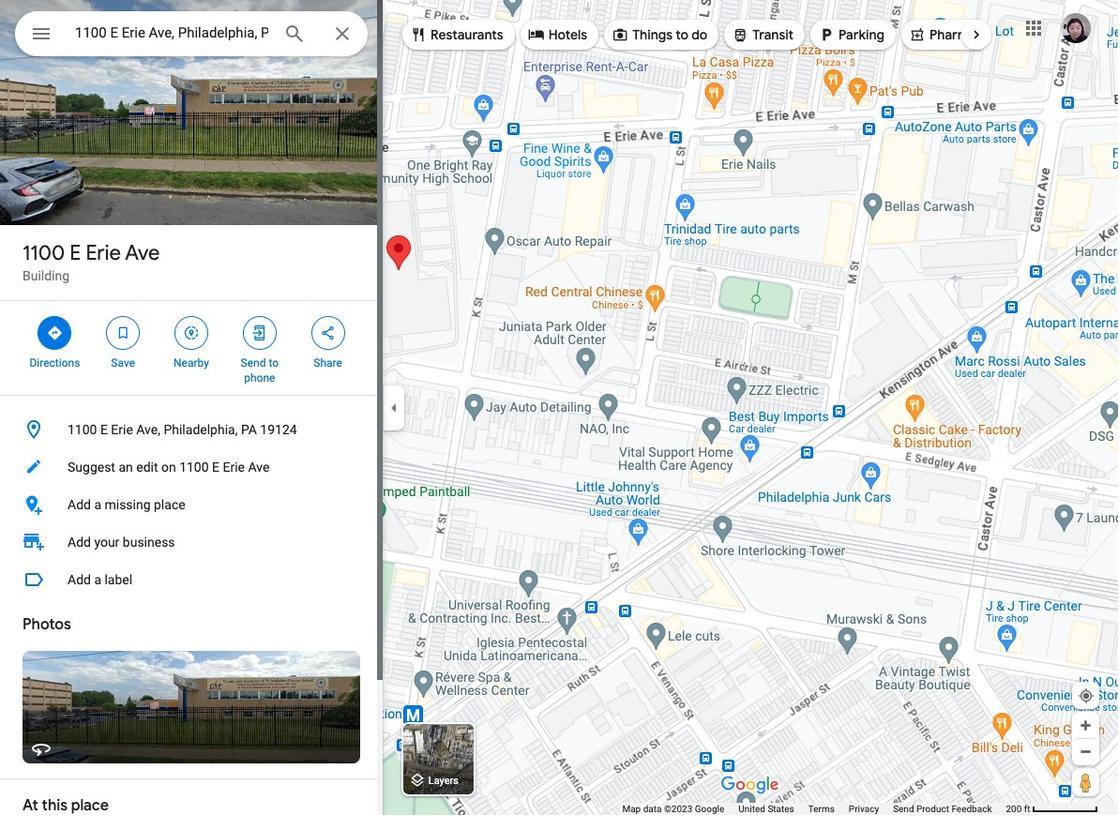 Task type: describe. For each thing, give the bounding box(es) containing it.
erie inside suggest an edit on 1100 e erie ave button
[[223, 460, 245, 475]]

add a missing place
[[68, 497, 185, 512]]

1100 E Erie Ave, Philadelphia, PA 19124 field
[[15, 11, 368, 56]]

1100 for ave,
[[68, 422, 97, 437]]

ave,
[[136, 422, 160, 437]]

business
[[123, 535, 175, 550]]

terms button
[[809, 803, 835, 815]]

hotels
[[549, 26, 587, 43]]

send for send product feedback
[[893, 804, 914, 814]]

pa
[[241, 422, 257, 437]]

actions for 1100 e erie ave region
[[0, 301, 383, 395]]

 button
[[15, 11, 68, 60]]

product
[[917, 804, 949, 814]]

200 ft
[[1006, 804, 1031, 814]]

share
[[314, 357, 342, 370]]

privacy button
[[849, 803, 879, 815]]

photos
[[23, 615, 71, 634]]

send to phone
[[241, 357, 279, 385]]

ave inside suggest an edit on 1100 e erie ave button
[[248, 460, 270, 475]]

philadelphia,
[[164, 422, 238, 437]]

 search field
[[15, 11, 368, 60]]

add a label
[[68, 572, 132, 587]]

ave inside 1100 e erie ave building
[[125, 240, 160, 266]]

next page image
[[968, 26, 985, 43]]

200
[[1006, 804, 1022, 814]]

to inside  things to do
[[676, 26, 689, 43]]


[[818, 24, 835, 45]]

suggest an edit on 1100 e erie ave button
[[0, 448, 383, 486]]

united states button
[[739, 803, 794, 815]]


[[115, 323, 132, 343]]

add a missing place button
[[0, 486, 383, 524]]

send for send to phone
[[241, 357, 266, 370]]

add a label button
[[0, 561, 383, 599]]


[[251, 323, 268, 343]]


[[46, 323, 63, 343]]


[[732, 24, 749, 45]]

zoom in image
[[1079, 719, 1093, 733]]


[[909, 24, 926, 45]]


[[183, 323, 200, 343]]

layers
[[429, 775, 459, 788]]

e for ave
[[70, 240, 81, 266]]

1100 for ave
[[23, 240, 65, 266]]

pharmacies
[[930, 26, 1001, 43]]

available search options for this area region
[[388, 12, 1091, 57]]

united
[[739, 804, 766, 814]]

google account: michele murakami  
(michele.murakami@adept.ai) image
[[1061, 13, 1091, 43]]

directions
[[30, 357, 80, 370]]

1100 inside button
[[179, 460, 209, 475]]

things
[[633, 26, 673, 43]]

transit
[[753, 26, 794, 43]]

200 ft button
[[1006, 804, 1099, 814]]

phone
[[244, 372, 275, 385]]

e inside button
[[212, 460, 220, 475]]

©2023
[[664, 804, 693, 814]]

1100 e erie ave, philadelphia, pa 19124
[[68, 422, 297, 437]]

nearby
[[174, 357, 209, 370]]



Task type: locate. For each thing, give the bounding box(es) containing it.
show street view coverage image
[[1072, 768, 1100, 797]]

on
[[161, 460, 176, 475]]

add your business
[[68, 535, 175, 550]]

1100 e erie ave building
[[23, 240, 160, 283]]

0 vertical spatial e
[[70, 240, 81, 266]]

place
[[154, 497, 185, 512]]

send
[[241, 357, 266, 370], [893, 804, 914, 814]]

building
[[23, 268, 70, 283]]

data
[[643, 804, 662, 814]]

missing
[[105, 497, 151, 512]]

1 horizontal spatial ave
[[248, 460, 270, 475]]

0 vertical spatial ave
[[125, 240, 160, 266]]

footer
[[622, 803, 1006, 815]]

e for ave,
[[100, 422, 108, 437]]

1100 inside 1100 e erie ave building
[[23, 240, 65, 266]]

feedback
[[952, 804, 992, 814]]

add for add your business
[[68, 535, 91, 550]]


[[612, 24, 629, 45]]

 hotels
[[528, 24, 587, 45]]

erie for ave,
[[111, 422, 133, 437]]

erie for ave
[[86, 240, 121, 266]]

1100
[[23, 240, 65, 266], [68, 422, 97, 437], [179, 460, 209, 475]]

1 vertical spatial a
[[94, 572, 101, 587]]

0 vertical spatial add
[[68, 497, 91, 512]]

1 vertical spatial erie
[[111, 422, 133, 437]]

1100 up the suggest
[[68, 422, 97, 437]]

ave
[[125, 240, 160, 266], [248, 460, 270, 475]]

a for missing
[[94, 497, 101, 512]]

0 horizontal spatial ave
[[125, 240, 160, 266]]


[[320, 323, 336, 343]]

a left missing
[[94, 497, 101, 512]]

2 horizontal spatial e
[[212, 460, 220, 475]]

google
[[695, 804, 725, 814]]

add your business link
[[0, 524, 383, 561]]

0 horizontal spatial e
[[70, 240, 81, 266]]

0 vertical spatial erie
[[86, 240, 121, 266]]

0 vertical spatial to
[[676, 26, 689, 43]]

2 add from the top
[[68, 535, 91, 550]]

none field inside 1100 e erie ave, philadelphia, pa 19124 field
[[75, 22, 268, 44]]

send product feedback button
[[893, 803, 992, 815]]

erie left ave,
[[111, 422, 133, 437]]

erie down pa
[[223, 460, 245, 475]]

add left your
[[68, 535, 91, 550]]

0 horizontal spatial 1100
[[23, 240, 65, 266]]

add inside button
[[68, 572, 91, 587]]

1 horizontal spatial to
[[676, 26, 689, 43]]

ave up 
[[125, 240, 160, 266]]

 parking
[[818, 24, 885, 45]]

states
[[768, 804, 794, 814]]

2 a from the top
[[94, 572, 101, 587]]

united states
[[739, 804, 794, 814]]


[[30, 21, 53, 47]]

do
[[692, 26, 708, 43]]

1 vertical spatial 1100
[[68, 422, 97, 437]]

to
[[676, 26, 689, 43], [269, 357, 279, 370]]

an
[[119, 460, 133, 475]]


[[410, 24, 427, 45]]

e
[[70, 240, 81, 266], [100, 422, 108, 437], [212, 460, 220, 475]]

0 vertical spatial a
[[94, 497, 101, 512]]

0 vertical spatial 1100
[[23, 240, 65, 266]]

map data ©2023 google
[[622, 804, 725, 814]]

2 vertical spatial e
[[212, 460, 220, 475]]

label
[[105, 572, 132, 587]]

erie inside 1100 e erie ave building
[[86, 240, 121, 266]]

2 vertical spatial add
[[68, 572, 91, 587]]

1100 right on
[[179, 460, 209, 475]]

e inside button
[[100, 422, 108, 437]]

1100 e erie ave, philadelphia, pa 19124 button
[[0, 411, 383, 448]]

erie inside 1100 e erie ave, philadelphia, pa 19124 button
[[111, 422, 133, 437]]

1 vertical spatial add
[[68, 535, 91, 550]]

erie
[[86, 240, 121, 266], [111, 422, 133, 437], [223, 460, 245, 475]]

1100 e erie ave main content
[[0, 0, 383, 815]]

restaurants
[[431, 26, 504, 43]]

0 horizontal spatial to
[[269, 357, 279, 370]]

1 add from the top
[[68, 497, 91, 512]]

ft
[[1024, 804, 1031, 814]]

to inside send to phone
[[269, 357, 279, 370]]

None field
[[75, 22, 268, 44]]

1 vertical spatial e
[[100, 422, 108, 437]]

1 vertical spatial ave
[[248, 460, 270, 475]]

zoom out image
[[1079, 745, 1093, 759]]

a inside button
[[94, 572, 101, 587]]

e inside 1100 e erie ave building
[[70, 240, 81, 266]]

send inside button
[[893, 804, 914, 814]]

save
[[111, 357, 135, 370]]

footer containing map data ©2023 google
[[622, 803, 1006, 815]]

add inside "button"
[[68, 497, 91, 512]]

1 vertical spatial to
[[269, 357, 279, 370]]

parking
[[839, 26, 885, 43]]

add left label
[[68, 572, 91, 587]]

map
[[622, 804, 641, 814]]

send inside send to phone
[[241, 357, 266, 370]]

19124
[[260, 422, 297, 437]]

 things to do
[[612, 24, 708, 45]]

 restaurants
[[410, 24, 504, 45]]

0 horizontal spatial send
[[241, 357, 266, 370]]

add for add a missing place
[[68, 497, 91, 512]]

1 horizontal spatial e
[[100, 422, 108, 437]]

to up phone
[[269, 357, 279, 370]]

1100 inside button
[[68, 422, 97, 437]]

footer inside google maps "element"
[[622, 803, 1006, 815]]

to left do
[[676, 26, 689, 43]]

edit
[[136, 460, 158, 475]]

google maps element
[[0, 0, 1118, 815]]

 pharmacies
[[909, 24, 1001, 45]]

a for label
[[94, 572, 101, 587]]

add for add a label
[[68, 572, 91, 587]]

a
[[94, 497, 101, 512], [94, 572, 101, 587]]

2 horizontal spatial 1100
[[179, 460, 209, 475]]

show your location image
[[1078, 688, 1095, 705]]

privacy
[[849, 804, 879, 814]]

a left label
[[94, 572, 101, 587]]

2 vertical spatial erie
[[223, 460, 245, 475]]

a inside "button"
[[94, 497, 101, 512]]

2 vertical spatial 1100
[[179, 460, 209, 475]]

collapse side panel image
[[384, 397, 404, 418]]

1 horizontal spatial send
[[893, 804, 914, 814]]

1 vertical spatial send
[[893, 804, 914, 814]]

1100 up "building"
[[23, 240, 65, 266]]

1 horizontal spatial 1100
[[68, 422, 97, 437]]

0 vertical spatial send
[[241, 357, 266, 370]]

your
[[94, 535, 119, 550]]

erie up 
[[86, 240, 121, 266]]

send up phone
[[241, 357, 266, 370]]

suggest an edit on 1100 e erie ave
[[68, 460, 270, 475]]

suggest
[[68, 460, 115, 475]]

3 add from the top
[[68, 572, 91, 587]]

1 a from the top
[[94, 497, 101, 512]]

add down the suggest
[[68, 497, 91, 512]]

add
[[68, 497, 91, 512], [68, 535, 91, 550], [68, 572, 91, 587]]

terms
[[809, 804, 835, 814]]

send product feedback
[[893, 804, 992, 814]]


[[528, 24, 545, 45]]

 transit
[[732, 24, 794, 45]]

send left product
[[893, 804, 914, 814]]

ave down pa
[[248, 460, 270, 475]]



Task type: vqa. For each thing, say whether or not it's contained in the screenshot.


